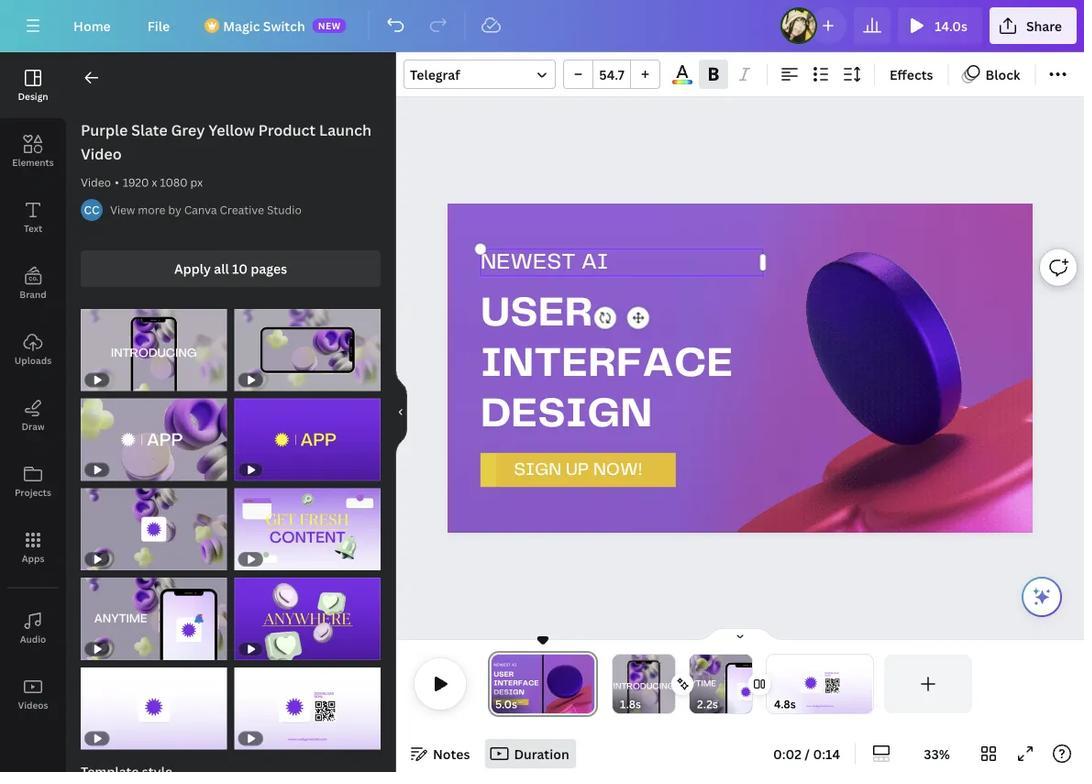 Task type: describe. For each thing, give the bounding box(es) containing it.
canva creative studio image
[[81, 199, 103, 221]]

share button
[[990, 7, 1077, 44]]

introducing button
[[592, 655, 696, 729]]

projects
[[15, 486, 51, 499]]

2.2s button
[[697, 696, 718, 714]]

magic
[[223, 17, 260, 34]]

newest
[[481, 252, 576, 273]]

effects button
[[883, 60, 941, 89]]

canva assistant image
[[1031, 586, 1053, 608]]

33% button
[[908, 740, 967, 769]]

x
[[152, 175, 157, 190]]

sign up now!
[[514, 462, 643, 479]]

5.0s button
[[496, 696, 518, 714]]

www.reallygreatsite.com
[[807, 706, 834, 708]]

user
[[481, 294, 593, 335]]

apps
[[22, 552, 44, 565]]

launch
[[319, 120, 372, 140]]

file
[[148, 17, 170, 34]]

grey
[[171, 120, 205, 140]]

user interface design
[[481, 294, 734, 435]]

purple
[[81, 120, 128, 140]]

duration button
[[485, 740, 577, 769]]

view more by canva creative studio
[[110, 202, 302, 217]]

anytime
[[679, 681, 717, 689]]

px
[[190, 175, 203, 190]]

all
[[214, 260, 229, 278]]

1.8s button
[[620, 696, 641, 714]]

1 trimming, end edge slider from the left
[[582, 655, 598, 714]]

14.0s
[[935, 17, 968, 34]]

apply all 10 pages
[[174, 260, 287, 278]]

switch
[[263, 17, 305, 34]]

10
[[232, 260, 248, 278]]

elements button
[[0, 118, 66, 184]]

draw button
[[0, 383, 66, 449]]

trimming, end edge slider for 1.8s
[[663, 655, 675, 714]]

design inside user interface design
[[481, 395, 653, 435]]

Page title text field
[[525, 696, 533, 714]]

– – number field
[[599, 66, 625, 83]]

0:14
[[813, 746, 841, 763]]

trimming, start edge slider for 1.8s
[[613, 655, 626, 714]]

effects
[[890, 66, 934, 83]]

rectangle animated basic shape yellow image
[[481, 453, 676, 488]]

main menu bar
[[0, 0, 1085, 52]]

purple slate grey yellow product launch video
[[81, 120, 372, 164]]

1.8s
[[620, 697, 641, 712]]

animated tactile 3d shapes image
[[731, 250, 1085, 533]]

home
[[73, 17, 111, 34]]

brand
[[20, 288, 47, 301]]

0:02 / 0:14
[[774, 746, 841, 763]]

file button
[[133, 7, 185, 44]]

draw
[[21, 420, 45, 433]]

5.0s
[[496, 697, 518, 712]]

yellow
[[208, 120, 255, 140]]

brand button
[[0, 251, 66, 317]]

more
[[138, 202, 166, 217]]

apply
[[174, 260, 211, 278]]

new
[[318, 19, 341, 32]]

view more by canva creative studio button
[[110, 201, 302, 219]]

videos
[[18, 699, 48, 712]]

/
[[805, 746, 810, 763]]

now!
[[594, 462, 643, 479]]

1920 x 1080 px
[[123, 175, 203, 190]]

slate
[[131, 120, 168, 140]]

duration
[[514, 746, 570, 763]]

view
[[110, 202, 135, 217]]

block button
[[957, 60, 1028, 89]]

download now
[[825, 673, 839, 677]]

introducing
[[614, 683, 675, 692]]

apply all 10 pages button
[[81, 251, 381, 287]]



Task type: vqa. For each thing, say whether or not it's contained in the screenshot.
Personal
no



Task type: locate. For each thing, give the bounding box(es) containing it.
uploads
[[15, 354, 52, 367]]

1 vertical spatial video
[[81, 175, 111, 190]]

trimming, end edge slider for 2.2s
[[740, 655, 752, 714]]

purple slate grey yellow product launch video element
[[81, 309, 227, 392], [234, 309, 381, 392], [81, 399, 227, 481], [234, 399, 381, 481], [81, 489, 227, 571], [234, 489, 381, 571], [81, 578, 227, 661], [234, 578, 381, 661], [81, 668, 227, 750], [234, 668, 381, 750]]

sign
[[514, 462, 562, 479]]

trimming, end edge slider left anytime
[[663, 655, 675, 714]]

side panel tab list
[[0, 52, 66, 728]]

hide image
[[396, 368, 407, 457]]

design button
[[0, 52, 66, 118]]

trimming, end edge slider left the 1.8s
[[582, 655, 598, 714]]

projects button
[[0, 449, 66, 515]]

0 vertical spatial video
[[81, 144, 122, 164]]

1 video from the top
[[81, 144, 122, 164]]

video inside purple slate grey yellow product launch video
[[81, 144, 122, 164]]

notes button
[[404, 740, 478, 769]]

download
[[825, 673, 839, 675]]

telegraf
[[410, 66, 460, 83]]

4 trimming, end edge slider from the left
[[861, 655, 874, 714]]

3 trimming, start edge slider from the left
[[690, 655, 703, 714]]

2 video from the top
[[81, 175, 111, 190]]

notes
[[433, 746, 470, 763]]

group
[[563, 60, 661, 89]]

hide pages image
[[697, 628, 785, 642]]

14.0s button
[[899, 7, 983, 44]]

trimming, start edge slider inside anytime button
[[690, 655, 703, 714]]

magic switch
[[223, 17, 305, 34]]

trimming, end edge slider right download now
[[861, 655, 874, 714]]

1 trimming, start edge slider from the left
[[488, 655, 505, 714]]

trimming, start edge slider inside introducing "button"
[[613, 655, 626, 714]]

pages
[[251, 260, 287, 278]]

audio button
[[0, 596, 66, 662]]

design
[[18, 90, 48, 102], [481, 395, 653, 435]]

1 vertical spatial design
[[481, 395, 653, 435]]

text
[[24, 222, 42, 234]]

share
[[1027, 17, 1063, 34]]

1 horizontal spatial design
[[481, 395, 653, 435]]

trimming, start edge slider for 4.8s
[[767, 655, 780, 714]]

video down "purple"
[[81, 144, 122, 164]]

4.8s button
[[775, 696, 796, 714]]

interface
[[481, 344, 734, 385]]

0 vertical spatial design
[[18, 90, 48, 102]]

newest ai text field
[[481, 247, 764, 278]]

trimming, start edge slider left www.reallygreatsite.com
[[767, 655, 780, 714]]

4 trimming, start edge slider from the left
[[767, 655, 780, 714]]

by
[[168, 202, 182, 217]]

creative
[[220, 202, 264, 217]]

0 horizontal spatial design
[[18, 90, 48, 102]]

text button
[[0, 184, 66, 251]]

trimming, start edge slider left anytime
[[613, 655, 626, 714]]

trimming, start edge slider for 2.2s
[[690, 655, 703, 714]]

home link
[[59, 7, 126, 44]]

trimming, end edge slider for 4.8s
[[861, 655, 874, 714]]

now
[[825, 675, 831, 677]]

trimming, start edge slider left page title text field
[[488, 655, 505, 714]]

audio
[[20, 633, 46, 646]]

design up up
[[481, 395, 653, 435]]

elements
[[12, 156, 54, 168]]

videos button
[[0, 662, 66, 728]]

video
[[81, 144, 122, 164], [81, 175, 111, 190]]

canva creative studio element
[[81, 199, 103, 221]]

trimming, end edge slider inside anytime button
[[740, 655, 752, 714]]

0:02
[[774, 746, 802, 763]]

2 trimming, end edge slider from the left
[[663, 655, 675, 714]]

2 trimming, start edge slider from the left
[[613, 655, 626, 714]]

trimming, end edge slider
[[582, 655, 598, 714], [663, 655, 675, 714], [740, 655, 752, 714], [861, 655, 874, 714]]

anytime button
[[669, 655, 773, 747]]

4.8s
[[775, 697, 796, 712]]

2.2s
[[697, 697, 718, 712]]

product
[[258, 120, 316, 140]]

trimming, end edge slider inside introducing "button"
[[663, 655, 675, 714]]

1080
[[160, 175, 188, 190]]

video up canva creative studio element
[[81, 175, 111, 190]]

1920
[[123, 175, 149, 190]]

canva
[[184, 202, 217, 217]]

trimming, start edge slider right introducing
[[690, 655, 703, 714]]

newest ai
[[481, 252, 609, 273]]

ai
[[581, 252, 609, 273]]

design up elements button
[[18, 90, 48, 102]]

33%
[[924, 746, 950, 763]]

3 trimming, end edge slider from the left
[[740, 655, 752, 714]]

telegraf button
[[404, 60, 556, 89]]

block
[[986, 66, 1021, 83]]

studio
[[267, 202, 302, 217]]

design inside button
[[18, 90, 48, 102]]

trimming, start edge slider
[[488, 655, 505, 714], [613, 655, 626, 714], [690, 655, 703, 714], [767, 655, 780, 714]]

trimming, end edge slider right 2.2s
[[740, 655, 752, 714]]

uploads button
[[0, 317, 66, 383]]

apps button
[[0, 515, 66, 581]]

color range image
[[673, 80, 693, 84]]

up
[[566, 462, 589, 479]]



